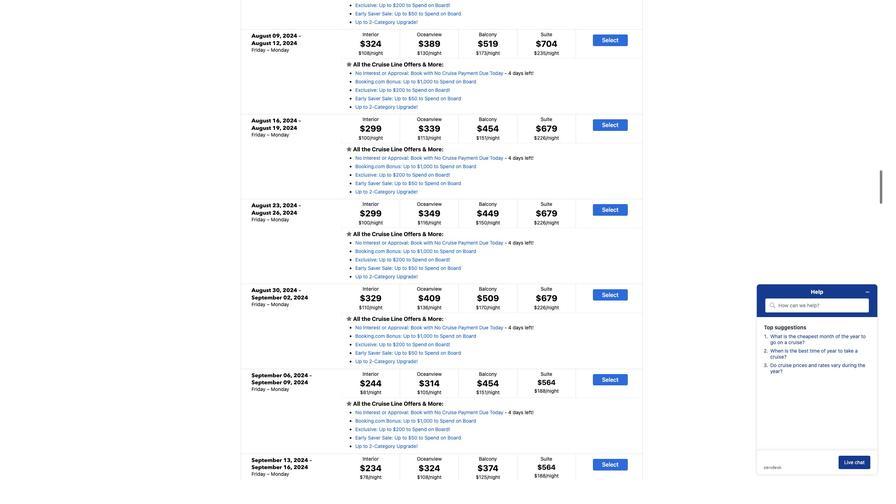 Task type: vqa. For each thing, say whether or not it's contained in the screenshot.
Board! associated with $409
yes



Task type: locate. For each thing, give the bounding box(es) containing it.
exclusive:
[[355, 2, 378, 8], [355, 87, 378, 93], [355, 172, 378, 178], [355, 257, 378, 263], [355, 342, 378, 348], [355, 427, 378, 433]]

monday for $409
[[271, 302, 289, 308]]

1 $299 from the top
[[360, 124, 382, 134]]

–
[[299, 32, 301, 40], [267, 47, 270, 53], [299, 117, 301, 125], [267, 132, 270, 138], [299, 202, 301, 210], [267, 217, 270, 223], [299, 287, 301, 295], [267, 302, 270, 308], [310, 372, 312, 380], [267, 387, 270, 393], [310, 457, 312, 465], [267, 472, 270, 478]]

night inside balcony $449 $150 / night
[[489, 220, 500, 226]]

left! for $349
[[525, 240, 534, 246]]

5 sale: from the top
[[382, 350, 393, 356]]

5 select from the top
[[602, 377, 619, 383]]

no interest or approval: book with no cruise payment due today link down $136
[[355, 325, 503, 331]]

4 select from the top
[[602, 292, 619, 298]]

all the cruise line offers & more: down $113 on the left top
[[352, 146, 444, 153]]

4 early saver sale: up to $50 to spend on board link from the top
[[355, 265, 461, 271]]

booking.com bonus: up to $1,000 to spend on board link down $113 on the left top
[[355, 164, 476, 170]]

offers down $136
[[404, 316, 421, 323]]

$200
[[393, 2, 405, 8], [393, 87, 405, 93], [393, 172, 405, 178], [393, 257, 405, 263], [393, 342, 405, 348], [393, 427, 405, 433]]

$324 inside oceanview $324
[[419, 464, 440, 474]]

2 $100 from the top
[[359, 220, 370, 226]]

1 select from the top
[[602, 37, 619, 43]]

$50 up oceanview $409 $136 / night
[[408, 265, 417, 271]]

0 vertical spatial suite $564 $188 / night
[[534, 371, 559, 394]]

$50 for $389
[[408, 95, 417, 101]]

board!
[[435, 2, 450, 8], [435, 87, 450, 93], [435, 172, 450, 178], [435, 257, 450, 263], [435, 342, 450, 348], [435, 427, 450, 433]]

1 or from the top
[[382, 70, 387, 76]]

offers down $105
[[404, 401, 421, 408]]

$130
[[417, 50, 429, 56]]

1 vertical spatial $679
[[536, 209, 557, 219]]

early saver sale: up to $50 to spend on board link
[[355, 10, 461, 16], [355, 95, 461, 101], [355, 180, 461, 186], [355, 265, 461, 271], [355, 350, 461, 356], [355, 435, 461, 441]]

4 2- from the top
[[369, 274, 374, 280]]

booking.com bonus: up to $1,000 to spend on board link down $130
[[355, 79, 476, 85]]

1 vertical spatial interior $299 $100 / night
[[359, 201, 383, 226]]

$113
[[418, 135, 428, 141]]

2 $200 from the top
[[393, 87, 405, 93]]

$50 up oceanview $339 $113 / night
[[408, 95, 417, 101]]

with down $113 on the left top
[[424, 155, 433, 161]]

payment
[[458, 70, 478, 76], [458, 155, 478, 161], [458, 240, 478, 246], [458, 325, 478, 331], [458, 410, 478, 416]]

due
[[479, 70, 488, 76], [479, 155, 488, 161], [479, 240, 488, 246], [479, 325, 488, 331], [479, 410, 488, 416]]

2 oceanview from the top
[[417, 116, 442, 122]]

interest for $409
[[363, 325, 381, 331]]

august 16, 2024 – august 19, 2024 friday – monday
[[252, 117, 301, 138]]

all for $389
[[353, 61, 360, 68]]

& for $314
[[422, 401, 427, 408]]

3 booking.com from the top
[[355, 249, 385, 255]]

left! for $314
[[525, 410, 534, 416]]

no
[[355, 70, 362, 76], [435, 70, 441, 76], [355, 155, 362, 161], [435, 155, 441, 161], [355, 240, 362, 246], [435, 240, 441, 246], [355, 325, 362, 331], [435, 325, 441, 331], [355, 410, 362, 416], [435, 410, 441, 416]]

august inside august 30, 2024 – september 02, 2024 friday – monday
[[252, 287, 271, 295]]

booking.com for $314
[[355, 419, 385, 425]]

early
[[355, 10, 367, 16], [355, 95, 367, 101], [355, 180, 367, 186], [355, 265, 367, 271], [355, 350, 367, 356], [355, 435, 367, 441]]

$50 for $339
[[408, 180, 417, 186]]

$100
[[359, 135, 370, 141], [359, 220, 370, 226]]

$100 for $339
[[359, 135, 370, 141]]

category for $389
[[374, 104, 395, 110]]

3 suite from the top
[[541, 201, 552, 207]]

book down $113 on the left top
[[411, 155, 422, 161]]

interior inside interior $244 $81 / night
[[363, 371, 379, 377]]

the for $389
[[362, 61, 371, 68]]

6 saver from the top
[[368, 435, 381, 441]]

$108
[[359, 50, 370, 56]]

due for $349
[[479, 240, 488, 246]]

09,
[[272, 32, 281, 40], [283, 380, 292, 387]]

$449
[[477, 209, 499, 219]]

all the cruise line offers & more: down the $116
[[352, 231, 444, 238]]

1 - from the top
[[505, 70, 507, 76]]

more:
[[428, 61, 444, 68], [428, 146, 444, 153], [428, 231, 444, 238], [428, 316, 444, 323], [428, 401, 444, 408]]

1 exclusive: from the top
[[355, 2, 378, 8]]

2 vertical spatial $679
[[536, 294, 557, 304]]

more: down $113 on the left top
[[428, 146, 444, 153]]

book down $136
[[411, 325, 422, 331]]

no interest or approval: book with no cruise payment due today link down $105
[[355, 410, 503, 416]]

monday for $324
[[271, 472, 289, 478]]

bonus: for $339
[[386, 164, 402, 170]]

book
[[411, 70, 422, 76], [411, 155, 422, 161], [411, 240, 422, 246], [411, 325, 422, 331], [411, 410, 422, 416]]

2 board! from the top
[[435, 87, 450, 93]]

4 or from the top
[[382, 325, 387, 331]]

balcony for $324
[[479, 456, 497, 462]]

saver for $349
[[368, 265, 381, 271]]

friday inside august 30, 2024 – september 02, 2024 friday – monday
[[252, 302, 266, 308]]

$299 for $349
[[360, 209, 382, 219]]

interior $324 $108 / night
[[359, 31, 383, 56]]

interior $299 $100 / night
[[359, 116, 383, 141], [359, 201, 383, 226]]

category for $349
[[374, 274, 395, 280]]

4 approval: from the top
[[388, 325, 409, 331]]

night inside oceanview $349 $116 / night
[[430, 220, 441, 226]]

no interest or approval: book with no cruise payment due today link down $113 on the left top
[[355, 155, 503, 161]]

1 vertical spatial $564
[[538, 464, 556, 472]]

select link
[[593, 35, 628, 46], [593, 120, 628, 131], [593, 205, 628, 216], [593, 290, 628, 301], [593, 375, 628, 386], [593, 460, 628, 471]]

0 vertical spatial interior $299 $100 / night
[[359, 116, 383, 141]]

left!
[[525, 70, 534, 76], [525, 155, 534, 161], [525, 240, 534, 246], [525, 325, 534, 331], [525, 410, 534, 416]]

$679
[[536, 124, 557, 134], [536, 209, 557, 219], [536, 294, 557, 304]]

6 sale: from the top
[[382, 435, 393, 441]]

night inside suite $704 $235 / night
[[548, 50, 559, 56]]

booking.com bonus: up to $1,000 to spend on board link for $349
[[355, 249, 476, 255]]

1 vertical spatial 16,
[[283, 465, 292, 472]]

0 vertical spatial $564
[[538, 379, 556, 387]]

$409
[[418, 294, 441, 304]]

booking.com bonus: up to $1,000 to spend on board link down $105
[[355, 419, 476, 425]]

0 horizontal spatial $324
[[360, 39, 382, 49]]

3 friday from the top
[[252, 217, 266, 223]]

2 $151 from the top
[[476, 390, 487, 396]]

$339
[[418, 124, 440, 134]]

$704
[[536, 39, 557, 49]]

$454 for $314
[[477, 379, 499, 389]]

2 $679 from the top
[[536, 209, 557, 219]]

2 interest from the top
[[363, 155, 381, 161]]

4 the from the top
[[362, 316, 371, 323]]

oceanview $324
[[417, 456, 442, 474]]

sale:
[[382, 10, 393, 16], [382, 95, 393, 101], [382, 180, 393, 186], [382, 265, 393, 271], [382, 350, 393, 356], [382, 435, 393, 441]]

the for $339
[[362, 146, 371, 153]]

all
[[353, 61, 360, 68], [353, 146, 360, 153], [353, 231, 360, 238], [353, 316, 360, 323], [353, 401, 360, 408]]

monday inside september 13, 2024 – september 16, 2024 friday – monday
[[271, 472, 289, 478]]

upgrade! up oceanview $314 $105 / night
[[397, 359, 418, 365]]

balcony $454 $151 / night
[[476, 116, 500, 141], [476, 371, 500, 396]]

& down $105
[[422, 401, 427, 408]]

left! for $339
[[525, 155, 534, 161]]

- for $409
[[505, 325, 507, 331]]

2 category from the top
[[374, 104, 395, 110]]

2 $188 from the top
[[534, 473, 546, 479]]

1 horizontal spatial $324
[[419, 464, 440, 474]]

$1,000 down $130
[[417, 79, 433, 85]]

$50 inside exclusive: up to $200 to spend on board! early saver sale: up to $50 to spend on board up to 2-category upgrade!
[[408, 10, 417, 16]]

3 book from the top
[[411, 240, 422, 246]]

&
[[422, 61, 427, 68], [422, 146, 427, 153], [422, 231, 427, 238], [422, 316, 427, 323], [422, 401, 427, 408]]

monday inside august 16, 2024 – august 19, 2024 friday – monday
[[271, 132, 289, 138]]

saver inside exclusive: up to $200 to spend on board! early saver sale: up to $50 to spend on board up to 2-category upgrade!
[[368, 10, 381, 16]]

spend
[[412, 2, 427, 8], [425, 10, 439, 16], [440, 79, 455, 85], [412, 87, 427, 93], [425, 95, 439, 101], [440, 164, 455, 170], [412, 172, 427, 178], [425, 180, 439, 186], [440, 249, 455, 255], [412, 257, 427, 263], [425, 265, 439, 271], [440, 334, 455, 340], [412, 342, 427, 348], [425, 350, 439, 356], [440, 419, 455, 425], [412, 427, 427, 433], [425, 435, 439, 441]]

4 suite from the top
[[541, 286, 552, 292]]

3 interest from the top
[[363, 240, 381, 246]]

5 interior from the top
[[363, 371, 379, 377]]

up to 2-category upgrade! link
[[355, 19, 418, 25], [355, 104, 418, 110], [355, 189, 418, 195], [355, 274, 418, 280], [355, 359, 418, 365], [355, 444, 418, 450]]

$226 for $454
[[534, 135, 546, 141]]

$151
[[476, 135, 487, 141], [476, 390, 487, 396]]

1 vertical spatial suite $679 $226 / night
[[534, 201, 559, 226]]

2 today from the top
[[490, 155, 503, 161]]

4 booking.com bonus: up to $1,000 to spend on board link from the top
[[355, 334, 476, 340]]

1 $1,000 from the top
[[417, 79, 433, 85]]

2 monday from the top
[[271, 132, 289, 138]]

$314
[[419, 379, 440, 389]]

friday inside august 16, 2024 – august 19, 2024 friday – monday
[[252, 132, 266, 138]]

approval: for $339
[[388, 155, 409, 161]]

1 vertical spatial $151
[[476, 390, 487, 396]]

16,
[[272, 117, 281, 125], [283, 465, 292, 472]]

upgrade!
[[397, 19, 418, 25], [397, 104, 418, 110], [397, 189, 418, 195], [397, 274, 418, 280], [397, 359, 418, 365], [397, 444, 418, 450]]

all the cruise line offers & more: down $105
[[352, 401, 444, 408]]

$1,000 down $113 on the left top
[[417, 164, 433, 170]]

3 offers from the top
[[404, 231, 421, 238]]

4 category from the top
[[374, 274, 395, 280]]

5 booking.com from the top
[[355, 419, 385, 425]]

$299
[[360, 124, 382, 134], [360, 209, 382, 219]]

5 up to 2-category upgrade! link from the top
[[355, 359, 418, 365]]

interior inside interior $324 $108 / night
[[363, 31, 379, 37]]

with down $130
[[424, 70, 433, 76]]

0 vertical spatial $679
[[536, 124, 557, 134]]

1 vertical spatial $100
[[359, 220, 370, 226]]

interior
[[363, 31, 379, 37], [363, 116, 379, 122], [363, 201, 379, 207], [363, 286, 379, 292], [363, 371, 379, 377], [363, 456, 379, 462]]

$170
[[476, 305, 487, 311]]

interest for $349
[[363, 240, 381, 246]]

5 or from the top
[[382, 410, 387, 416]]

$151 for $314
[[476, 390, 487, 396]]

star image
[[347, 62, 352, 67], [347, 147, 352, 152], [347, 232, 352, 237], [347, 317, 352, 322], [347, 402, 352, 407]]

upgrade! up oceanview $409 $136 / night
[[397, 274, 418, 280]]

& down the $116
[[422, 231, 427, 238]]

exclusive: up to $200 to spend on board! link for $339
[[355, 172, 450, 178]]

suite for $349
[[541, 201, 552, 207]]

0 vertical spatial 09,
[[272, 32, 281, 40]]

$1,000 for $389
[[417, 79, 433, 85]]

to
[[387, 2, 392, 8], [406, 2, 411, 8], [402, 10, 407, 16], [419, 10, 423, 16], [363, 19, 368, 25], [411, 79, 416, 85], [434, 79, 439, 85], [387, 87, 392, 93], [406, 87, 411, 93], [402, 95, 407, 101], [419, 95, 423, 101], [363, 104, 368, 110], [411, 164, 416, 170], [434, 164, 439, 170], [387, 172, 392, 178], [406, 172, 411, 178], [402, 180, 407, 186], [419, 180, 423, 186], [363, 189, 368, 195], [411, 249, 416, 255], [434, 249, 439, 255], [387, 257, 392, 263], [406, 257, 411, 263], [402, 265, 407, 271], [419, 265, 423, 271], [363, 274, 368, 280], [411, 334, 416, 340], [434, 334, 439, 340], [387, 342, 392, 348], [406, 342, 411, 348], [402, 350, 407, 356], [419, 350, 423, 356], [363, 359, 368, 365], [411, 419, 416, 425], [434, 419, 439, 425], [387, 427, 392, 433], [406, 427, 411, 433], [402, 435, 407, 441], [419, 435, 423, 441], [363, 444, 368, 450]]

2 2- from the top
[[369, 104, 374, 110]]

6 board! from the top
[[435, 427, 450, 433]]

balcony for $349
[[479, 201, 497, 207]]

booking.com bonus: up to $1,000 to spend on board link
[[355, 79, 476, 85], [355, 164, 476, 170], [355, 249, 476, 255], [355, 334, 476, 340], [355, 419, 476, 425]]

5 upgrade! from the top
[[397, 359, 418, 365]]

$50 up oceanview $314 $105 / night
[[408, 350, 417, 356]]

upgrade! for $339
[[397, 189, 418, 195]]

4 sale: from the top
[[382, 265, 393, 271]]

up to 2-category upgrade! link for $339
[[355, 189, 418, 195]]

1 exclusive: up to $200 to spend on board! link from the top
[[355, 2, 450, 8]]

booking.com bonus: up to $1,000 to spend on board link down $136
[[355, 334, 476, 340]]

1 horizontal spatial 09,
[[283, 380, 292, 387]]

1 vertical spatial $299
[[360, 209, 382, 219]]

balcony inside balcony $374
[[479, 456, 497, 462]]

1 vertical spatial $454
[[477, 379, 499, 389]]

interior $329 $110 / night
[[359, 286, 383, 311]]

no interest or approval: book with no cruise payment due today -                         4 days left! booking.com bonus: up to $1,000 to spend on board exclusive: up to $200 to spend on board! early saver sale: up to $50 to spend on board up to 2-category upgrade!
[[355, 70, 534, 110], [355, 155, 534, 195], [355, 240, 534, 280], [355, 325, 534, 365], [355, 410, 534, 450]]

$564
[[538, 379, 556, 387], [538, 464, 556, 472]]

balcony inside balcony $449 $150 / night
[[479, 201, 497, 207]]

1 upgrade! from the top
[[397, 19, 418, 25]]

september
[[252, 294, 282, 302], [252, 372, 282, 380], [252, 380, 282, 387], [252, 457, 282, 465], [252, 465, 282, 472]]

$324 inside interior $324 $108 / night
[[360, 39, 382, 49]]

$50 up oceanview $349 $116 / night
[[408, 180, 417, 186]]

the for $349
[[362, 231, 371, 238]]

1 vertical spatial 09,
[[283, 380, 292, 387]]

3 board! from the top
[[435, 172, 450, 178]]

board! for $339
[[435, 172, 450, 178]]

0 vertical spatial $226
[[534, 135, 546, 141]]

balcony inside balcony $519 $173 / night
[[479, 31, 497, 37]]

upgrade! up oceanview $324
[[397, 444, 418, 450]]

5 board! from the top
[[435, 342, 450, 348]]

4
[[508, 70, 512, 76], [508, 155, 512, 161], [508, 240, 512, 246], [508, 325, 512, 331], [508, 410, 512, 416]]

more: down the $116
[[428, 231, 444, 238]]

3 early saver sale: up to $50 to spend on board link from the top
[[355, 180, 461, 186]]

0 vertical spatial $188
[[534, 388, 546, 394]]

2 august from the top
[[252, 39, 271, 47]]

interior for $324
[[363, 456, 379, 462]]

offers
[[404, 61, 421, 68], [404, 146, 421, 153], [404, 231, 421, 238], [404, 316, 421, 323], [404, 401, 421, 408]]

booking.com bonus: up to $1,000 to spend on board link down the $116
[[355, 249, 476, 255]]

$235
[[534, 50, 546, 56]]

3 the from the top
[[362, 231, 371, 238]]

3 category from the top
[[374, 189, 395, 195]]

upgrade! up oceanview $339 $113 / night
[[397, 104, 418, 110]]

friday inside august 23, 2024 – august 26, 2024 friday – monday
[[252, 217, 266, 223]]

09, inside september 06, 2024 – september 09, 2024 friday – monday
[[283, 380, 292, 387]]

1 all from the top
[[353, 61, 360, 68]]

4 offers from the top
[[404, 316, 421, 323]]

friday inside september 06, 2024 – september 09, 2024 friday – monday
[[252, 387, 266, 393]]

2 all from the top
[[353, 146, 360, 153]]

or
[[382, 70, 387, 76], [382, 155, 387, 161], [382, 240, 387, 246], [382, 325, 387, 331], [382, 410, 387, 416]]

upgrade! up oceanview $389 $130 / night
[[397, 19, 418, 25]]

3 today from the top
[[490, 240, 503, 246]]

payment for $349
[[458, 240, 478, 246]]

no interest or approval: book with no cruise payment due today link down the $116
[[355, 240, 503, 246]]

16, inside september 13, 2024 – september 16, 2024 friday – monday
[[283, 465, 292, 472]]

2 sale: from the top
[[382, 95, 393, 101]]

up to 2-category upgrade! link for $314
[[355, 444, 418, 450]]

early inside exclusive: up to $200 to spend on board! early saver sale: up to $50 to spend on board up to 2-category upgrade!
[[355, 10, 367, 16]]

line for $339
[[391, 146, 402, 153]]

interior for $349
[[363, 201, 379, 207]]

book down $105
[[411, 410, 422, 416]]

early for $349
[[355, 265, 367, 271]]

on
[[428, 2, 434, 8], [441, 10, 446, 16], [456, 79, 462, 85], [428, 87, 434, 93], [441, 95, 446, 101], [456, 164, 462, 170], [428, 172, 434, 178], [441, 180, 446, 186], [456, 249, 462, 255], [428, 257, 434, 263], [441, 265, 446, 271], [456, 334, 462, 340], [428, 342, 434, 348], [441, 350, 446, 356], [456, 419, 462, 425], [428, 427, 434, 433], [441, 435, 446, 441]]

5 bonus: from the top
[[386, 419, 402, 425]]

1 vertical spatial $226
[[534, 220, 546, 226]]

1 horizontal spatial 16,
[[283, 465, 292, 472]]

september for $234
[[252, 465, 282, 472]]

upgrade! up oceanview $349 $116 / night
[[397, 189, 418, 195]]

cruise
[[372, 61, 390, 68], [442, 70, 457, 76], [372, 146, 390, 153], [442, 155, 457, 161], [372, 231, 390, 238], [442, 240, 457, 246], [372, 316, 390, 323], [442, 325, 457, 331], [372, 401, 390, 408], [442, 410, 457, 416]]

16, inside august 16, 2024 – august 19, 2024 friday – monday
[[272, 117, 281, 125]]

2024
[[283, 32, 297, 40], [283, 39, 297, 47], [283, 117, 297, 125], [283, 124, 297, 132], [283, 202, 297, 210], [283, 209, 297, 217], [283, 287, 297, 295], [294, 294, 308, 302], [294, 372, 308, 380], [294, 380, 308, 387], [294, 457, 308, 465], [294, 465, 308, 472]]

up
[[379, 2, 386, 8], [395, 10, 401, 16], [355, 19, 362, 25], [403, 79, 410, 85], [379, 87, 386, 93], [395, 95, 401, 101], [355, 104, 362, 110], [403, 164, 410, 170], [379, 172, 386, 178], [395, 180, 401, 186], [355, 189, 362, 195], [403, 249, 410, 255], [379, 257, 386, 263], [395, 265, 401, 271], [355, 274, 362, 280], [403, 334, 410, 340], [379, 342, 386, 348], [395, 350, 401, 356], [355, 359, 362, 365], [403, 419, 410, 425], [379, 427, 386, 433], [395, 435, 401, 441], [355, 444, 362, 450]]

all for $314
[[353, 401, 360, 408]]

4 bonus: from the top
[[386, 334, 402, 340]]

balcony $374
[[478, 456, 499, 474]]

2 select link from the top
[[593, 120, 628, 131]]

0 vertical spatial balcony $454 $151 / night
[[476, 116, 500, 141]]

0 horizontal spatial 09,
[[272, 32, 281, 40]]

category
[[374, 19, 395, 25], [374, 104, 395, 110], [374, 189, 395, 195], [374, 274, 395, 280], [374, 359, 395, 365], [374, 444, 395, 450]]

3 due from the top
[[479, 240, 488, 246]]

september for $329
[[252, 294, 282, 302]]

/ inside interior $244 $81 / night
[[368, 390, 370, 396]]

$50
[[408, 10, 417, 16], [408, 95, 417, 101], [408, 180, 417, 186], [408, 265, 417, 271], [408, 350, 417, 356], [408, 435, 417, 441]]

interior inside interior $329 $110 / night
[[363, 286, 379, 292]]

6 select from the top
[[602, 462, 619, 469]]

$226
[[534, 135, 546, 141], [534, 220, 546, 226], [534, 305, 546, 311]]

days for $314
[[513, 410, 524, 416]]

board inside exclusive: up to $200 to spend on board! early saver sale: up to $50 to spend on board up to 2-category upgrade!
[[448, 10, 461, 16]]

1 booking.com from the top
[[355, 79, 385, 85]]

19,
[[272, 124, 281, 132]]

monday inside september 06, 2024 – september 09, 2024 friday – monday
[[271, 387, 289, 393]]

approval: for $389
[[388, 70, 409, 76]]

$1,000 down $105
[[417, 419, 433, 425]]

today for $339
[[490, 155, 503, 161]]

5 due from the top
[[479, 410, 488, 416]]

0 vertical spatial $151
[[476, 135, 487, 141]]

suite inside suite $704 $235 / night
[[541, 31, 552, 37]]

$1,000 for $349
[[417, 249, 433, 255]]

$226 for $449
[[534, 220, 546, 226]]

interest
[[363, 70, 381, 76], [363, 155, 381, 161], [363, 240, 381, 246], [363, 325, 381, 331], [363, 410, 381, 416]]

1 2- from the top
[[369, 19, 374, 25]]

/ inside balcony $509 $170 / night
[[487, 305, 488, 311]]

board
[[448, 10, 461, 16], [463, 79, 476, 85], [448, 95, 461, 101], [463, 164, 476, 170], [448, 180, 461, 186], [463, 249, 476, 255], [448, 265, 461, 271], [463, 334, 476, 340], [448, 350, 461, 356], [463, 419, 476, 425], [448, 435, 461, 441]]

upgrade! for $389
[[397, 104, 418, 110]]

0 vertical spatial $299
[[360, 124, 382, 134]]

2 no interest or approval: book with no cruise payment due today link from the top
[[355, 155, 503, 161]]

6 $200 from the top
[[393, 427, 405, 433]]

offers down the $116
[[404, 231, 421, 238]]

interior inside interior $234
[[363, 456, 379, 462]]

$1,000 down the $116
[[417, 249, 433, 255]]

oceanview $349 $116 / night
[[417, 201, 442, 226]]

2 booking.com from the top
[[355, 164, 385, 170]]

12,
[[272, 39, 281, 47]]

$110
[[359, 305, 370, 311]]

upgrade! inside exclusive: up to $200 to spend on board! early saver sale: up to $50 to spend on board up to 2-category upgrade!
[[397, 19, 418, 25]]

oceanview for $349
[[417, 201, 442, 207]]

$100 for $349
[[359, 220, 370, 226]]

night inside oceanview $339 $113 / night
[[430, 135, 441, 141]]

sale: inside exclusive: up to $200 to spend on board! early saver sale: up to $50 to spend on board up to 2-category upgrade!
[[382, 10, 393, 16]]

09, inside august 09, 2024 – august 12, 2024 friday – monday
[[272, 32, 281, 40]]

monday inside august 30, 2024 – september 02, 2024 friday – monday
[[271, 302, 289, 308]]

exclusive: for $314
[[355, 427, 378, 433]]

2 all the cruise line offers & more: from the top
[[352, 146, 444, 153]]

2 select from the top
[[602, 122, 619, 128]]

3 interior from the top
[[363, 201, 379, 207]]

& down $113 on the left top
[[422, 146, 427, 153]]

saver
[[368, 10, 381, 16], [368, 95, 381, 101], [368, 180, 381, 186], [368, 265, 381, 271], [368, 350, 381, 356], [368, 435, 381, 441]]

$389
[[418, 39, 440, 49]]

3 $679 from the top
[[536, 294, 557, 304]]

2 early saver sale: up to $50 to spend on board link from the top
[[355, 95, 461, 101]]

today
[[490, 70, 503, 76], [490, 155, 503, 161], [490, 240, 503, 246], [490, 325, 503, 331], [490, 410, 503, 416]]

2 upgrade! from the top
[[397, 104, 418, 110]]

2 vertical spatial $226
[[534, 305, 546, 311]]

star image for $389
[[347, 62, 352, 67]]

0 horizontal spatial 16,
[[272, 117, 281, 125]]

suite $704 $235 / night
[[534, 31, 559, 56]]

& down $136
[[422, 316, 427, 323]]

$324 for oceanview $324
[[419, 464, 440, 474]]

booking.com
[[355, 79, 385, 85], [355, 164, 385, 170], [355, 249, 385, 255], [355, 334, 385, 340], [355, 419, 385, 425]]

all the cruise line offers & more: down $130
[[352, 61, 444, 68]]

more: down $105
[[428, 401, 444, 408]]

1 vertical spatial suite $564 $188 / night
[[534, 456, 559, 479]]

the
[[362, 61, 371, 68], [362, 146, 371, 153], [362, 231, 371, 238], [362, 316, 371, 323], [362, 401, 371, 408]]

1 suite from the top
[[541, 31, 552, 37]]

friday for $314
[[252, 387, 266, 393]]

all the cruise line offers & more: down $136
[[352, 316, 444, 323]]

4 monday from the top
[[271, 302, 289, 308]]

4 today from the top
[[490, 325, 503, 331]]

line for $349
[[391, 231, 402, 238]]

monday inside august 23, 2024 – august 26, 2024 friday – monday
[[271, 217, 289, 223]]

0 vertical spatial $100
[[359, 135, 370, 141]]

2 september from the top
[[252, 372, 282, 380]]

3 2- from the top
[[369, 189, 374, 195]]

6 exclusive: up to $200 to spend on board! link from the top
[[355, 427, 450, 433]]

select link for $314
[[593, 375, 628, 386]]

interior $299 $100 / night for $339
[[359, 116, 383, 141]]

oceanview $314 $105 / night
[[417, 371, 442, 396]]

/ inside suite $704 $235 / night
[[546, 50, 548, 56]]

all the cruise line offers & more: for $349
[[352, 231, 444, 238]]

4 for $314
[[508, 410, 512, 416]]

category for $339
[[374, 189, 395, 195]]

select for $349
[[602, 207, 619, 213]]

exclusive: up to $200 to spend on board! early saver sale: up to $50 to spend on board up to 2-category upgrade!
[[355, 2, 461, 25]]

0 vertical spatial $454
[[477, 124, 499, 134]]

26,
[[272, 209, 281, 217]]

4 exclusive: up to $200 to spend on board! link from the top
[[355, 257, 450, 263]]

0 vertical spatial $324
[[360, 39, 382, 49]]

$1,000 for $339
[[417, 164, 433, 170]]

3 with from the top
[[424, 240, 433, 246]]

with down the $116
[[424, 240, 433, 246]]

23,
[[272, 202, 281, 210]]

offers down $113 on the left top
[[404, 146, 421, 153]]

3 bonus: from the top
[[386, 249, 402, 255]]

$50 up oceanview $389 $130 / night
[[408, 10, 417, 16]]

board! for $409
[[435, 342, 450, 348]]

exclusive: inside exclusive: up to $200 to spend on board! early saver sale: up to $50 to spend on board up to 2-category upgrade!
[[355, 2, 378, 8]]

$50 up oceanview $324
[[408, 435, 417, 441]]

balcony $449 $150 / night
[[476, 201, 500, 226]]

$200 for $339
[[393, 172, 405, 178]]

interior $244 $81 / night
[[360, 371, 382, 396]]

1 vertical spatial balcony $454 $151 / night
[[476, 371, 500, 396]]

with
[[424, 70, 433, 76], [424, 155, 433, 161], [424, 240, 433, 246], [424, 325, 433, 331], [424, 410, 433, 416]]

no interest or approval: book with no cruise payment due today link for $389
[[355, 70, 503, 76]]

upgrade! for $314
[[397, 444, 418, 450]]

5 all from the top
[[353, 401, 360, 408]]

& for $339
[[422, 146, 427, 153]]

0 vertical spatial suite $679 $226 / night
[[534, 116, 559, 141]]

interior for $339
[[363, 116, 379, 122]]

days
[[513, 70, 524, 76], [513, 155, 524, 161], [513, 240, 524, 246], [513, 325, 524, 331], [513, 410, 524, 416]]

august
[[252, 32, 271, 40], [252, 39, 271, 47], [252, 117, 271, 125], [252, 124, 271, 132], [252, 202, 271, 210], [252, 209, 271, 217], [252, 287, 271, 295]]

$454
[[477, 124, 499, 134], [477, 379, 499, 389]]

bonus: for $349
[[386, 249, 402, 255]]

$509
[[477, 294, 499, 304]]

suite for $389
[[541, 31, 552, 37]]

/ inside balcony $519 $173 / night
[[487, 50, 488, 56]]

4 interest from the top
[[363, 325, 381, 331]]

/ inside oceanview $389 $130 / night
[[429, 50, 430, 56]]

offers for $314
[[404, 401, 421, 408]]

5 4 from the top
[[508, 410, 512, 416]]

exclusive: up to $200 to spend on board! link
[[355, 2, 450, 8], [355, 87, 450, 93], [355, 172, 450, 178], [355, 257, 450, 263], [355, 342, 450, 348], [355, 427, 450, 433]]

3 or from the top
[[382, 240, 387, 246]]

$1,000
[[417, 79, 433, 85], [417, 164, 433, 170], [417, 249, 433, 255], [417, 334, 433, 340], [417, 419, 433, 425]]

book down the $116
[[411, 240, 422, 246]]

board! inside exclusive: up to $200 to spend on board! early saver sale: up to $50 to spend on board up to 2-category upgrade!
[[435, 2, 450, 8]]

no interest or approval: book with no cruise payment due today link down $130
[[355, 70, 503, 76]]

star image for $314
[[347, 402, 352, 407]]

/ inside balcony $449 $150 / night
[[487, 220, 489, 226]]

interior $299 $100 / night for $349
[[359, 201, 383, 226]]

2 suite $564 $188 / night from the top
[[534, 456, 559, 479]]

approval: for $314
[[388, 410, 409, 416]]

& down $130
[[422, 61, 427, 68]]

1 vertical spatial $188
[[534, 473, 546, 479]]

board! for $314
[[435, 427, 450, 433]]

/
[[370, 50, 371, 56], [429, 50, 430, 56], [487, 50, 488, 56], [546, 50, 548, 56], [370, 135, 371, 141], [428, 135, 430, 141], [487, 135, 488, 141], [546, 135, 548, 141], [370, 220, 371, 226], [428, 220, 430, 226], [487, 220, 489, 226], [546, 220, 548, 226], [370, 305, 371, 311], [429, 305, 430, 311], [487, 305, 488, 311], [546, 305, 548, 311], [546, 388, 547, 394], [368, 390, 370, 396], [429, 390, 430, 396], [487, 390, 488, 396], [546, 473, 547, 479]]

/ inside oceanview $409 $136 / night
[[429, 305, 430, 311]]

more: down $136
[[428, 316, 444, 323]]

0 vertical spatial 16,
[[272, 117, 281, 125]]

1 up to 2-category upgrade! link from the top
[[355, 19, 418, 25]]

friday inside august 09, 2024 – august 12, 2024 friday – monday
[[252, 47, 266, 53]]

september inside august 30, 2024 – september 02, 2024 friday – monday
[[252, 294, 282, 302]]

booking.com bonus: up to $1,000 to spend on board link for $409
[[355, 334, 476, 340]]

2 vertical spatial suite $679 $226 / night
[[534, 286, 559, 311]]

3 $226 from the top
[[534, 305, 546, 311]]

1 vertical spatial $324
[[419, 464, 440, 474]]

days for $339
[[513, 155, 524, 161]]

1 balcony $454 $151 / night from the top
[[476, 116, 500, 141]]

friday inside september 13, 2024 – september 16, 2024 friday – monday
[[252, 472, 266, 478]]

line for $314
[[391, 401, 402, 408]]

2 left! from the top
[[525, 155, 534, 161]]

night inside interior $324 $108 / night
[[371, 50, 383, 56]]

with down $105
[[424, 410, 433, 416]]

more: down $130
[[428, 61, 444, 68]]

all for $349
[[353, 231, 360, 238]]

line
[[391, 61, 402, 68], [391, 146, 402, 153], [391, 231, 402, 238], [391, 316, 402, 323], [391, 401, 402, 408]]

with down $136
[[424, 325, 433, 331]]

2 interior from the top
[[363, 116, 379, 122]]

monday inside august 09, 2024 – august 12, 2024 friday – monday
[[271, 47, 289, 53]]

2 exclusive: from the top
[[355, 87, 378, 93]]

night inside oceanview $409 $136 / night
[[430, 305, 442, 311]]

offers down $130
[[404, 61, 421, 68]]

balcony inside balcony $509 $170 / night
[[479, 286, 497, 292]]

book down $130
[[411, 70, 422, 76]]

5 line from the top
[[391, 401, 402, 408]]

3 $1,000 from the top
[[417, 249, 433, 255]]

$1,000 down $136
[[417, 334, 433, 340]]



Task type: describe. For each thing, give the bounding box(es) containing it.
$50 for $409
[[408, 350, 417, 356]]

oceanview $409 $136 / night
[[417, 286, 442, 311]]

no interest or approval: book with no cruise payment due today -                         4 days left! booking.com bonus: up to $1,000 to spend on board exclusive: up to $200 to spend on board! early saver sale: up to $50 to spend on board up to 2-category upgrade! for $409
[[355, 325, 534, 365]]

august 23, 2024 – august 26, 2024 friday – monday
[[252, 202, 301, 223]]

2- for $409
[[369, 359, 374, 365]]

$349
[[418, 209, 440, 219]]

due for $389
[[479, 70, 488, 76]]

4 august from the top
[[252, 124, 271, 132]]

select for $389
[[602, 37, 619, 43]]

2- for $349
[[369, 274, 374, 280]]

category for $409
[[374, 359, 395, 365]]

/ inside interior $324 $108 / night
[[370, 50, 371, 56]]

early saver sale: up to $50 to spend on board link for $409
[[355, 350, 461, 356]]

today for $389
[[490, 70, 503, 76]]

september 06, 2024 – september 09, 2024 friday – monday
[[252, 372, 312, 393]]

interior for $389
[[363, 31, 379, 37]]

line for $389
[[391, 61, 402, 68]]

night inside oceanview $314 $105 / night
[[430, 390, 442, 396]]

night inside balcony $509 $170 / night
[[488, 305, 500, 311]]

board! for $349
[[435, 257, 450, 263]]

offers for $389
[[404, 61, 421, 68]]

category inside exclusive: up to $200 to spend on board! early saver sale: up to $50 to spend on board up to 2-category upgrade!
[[374, 19, 395, 25]]

left! for $409
[[525, 325, 534, 331]]

offers for $339
[[404, 146, 421, 153]]

friday for $339
[[252, 132, 266, 138]]

early for $314
[[355, 435, 367, 441]]

monday for $314
[[271, 387, 289, 393]]

4 september from the top
[[252, 457, 282, 465]]

6 select link from the top
[[593, 460, 628, 471]]

night inside interior $329 $110 / night
[[371, 305, 383, 311]]

$1,000 for $314
[[417, 419, 433, 425]]

$679 for $454
[[536, 124, 557, 134]]

$299 for $339
[[360, 124, 382, 134]]

$173
[[476, 50, 487, 56]]

select for $339
[[602, 122, 619, 128]]

or for $389
[[382, 70, 387, 76]]

more: for $409
[[428, 316, 444, 323]]

13,
[[283, 457, 292, 465]]

4 for $409
[[508, 325, 512, 331]]

approval: for $349
[[388, 240, 409, 246]]

exclusive: up to $200 to spend on board! link for $314
[[355, 427, 450, 433]]

or for $314
[[382, 410, 387, 416]]

$200 for $389
[[393, 87, 405, 93]]

book for $409
[[411, 325, 422, 331]]

september 13, 2024 – september 16, 2024 friday – monday
[[252, 457, 312, 478]]

$200 inside exclusive: up to $200 to spend on board! early saver sale: up to $50 to spend on board up to 2-category upgrade!
[[393, 2, 405, 8]]

all for $339
[[353, 146, 360, 153]]

$519
[[478, 39, 498, 49]]

30,
[[272, 287, 281, 295]]

$105
[[417, 390, 429, 396]]

$226 for $509
[[534, 305, 546, 311]]

/ inside oceanview $349 $116 / night
[[428, 220, 430, 226]]

select link for $349
[[593, 205, 628, 216]]

book for $314
[[411, 410, 422, 416]]

exclusive: for $349
[[355, 257, 378, 263]]

with for $314
[[424, 410, 433, 416]]

- for $389
[[505, 70, 507, 76]]

balcony $454 $151 / night for $314
[[476, 371, 500, 396]]

category for $314
[[374, 444, 395, 450]]

the for $409
[[362, 316, 371, 323]]

$234
[[360, 464, 382, 474]]

$244
[[360, 379, 382, 389]]

3 august from the top
[[252, 117, 271, 125]]

more: for $314
[[428, 401, 444, 408]]

oceanview for $314
[[417, 371, 442, 377]]

all the cruise line offers & more: for $314
[[352, 401, 444, 408]]

sale: for $349
[[382, 265, 393, 271]]

friday for $349
[[252, 217, 266, 223]]

2- for $314
[[369, 444, 374, 450]]

exclusive: up to $200 to spend on board! link for $409
[[355, 342, 450, 348]]

1 early saver sale: up to $50 to spend on board link from the top
[[355, 10, 461, 16]]

night inside balcony $519 $173 / night
[[488, 50, 500, 56]]

september for $244
[[252, 380, 282, 387]]

bonus: for $409
[[386, 334, 402, 340]]

$150
[[476, 220, 487, 226]]

payment for $339
[[458, 155, 478, 161]]

all the cruise line offers & more: for $389
[[352, 61, 444, 68]]

more: for $349
[[428, 231, 444, 238]]

06,
[[283, 372, 292, 380]]

interior $234
[[360, 456, 382, 474]]

oceanview for $339
[[417, 116, 442, 122]]

monday for $389
[[271, 47, 289, 53]]

or for $339
[[382, 155, 387, 161]]

today for $314
[[490, 410, 503, 416]]

/ inside oceanview $339 $113 / night
[[428, 135, 430, 141]]

$81
[[360, 390, 368, 396]]

up to 2-category upgrade! link for $389
[[355, 104, 418, 110]]

balcony $519 $173 / night
[[476, 31, 500, 56]]

$116
[[418, 220, 428, 226]]

oceanview $389 $130 / night
[[417, 31, 442, 56]]

sale: for $339
[[382, 180, 393, 186]]

- for $349
[[505, 240, 507, 246]]

suite for $339
[[541, 116, 552, 122]]

$136
[[417, 305, 429, 311]]

/ inside interior $329 $110 / night
[[370, 305, 371, 311]]

today for $409
[[490, 325, 503, 331]]

the for $314
[[362, 401, 371, 408]]

booking.com bonus: up to $1,000 to spend on board link for $314
[[355, 419, 476, 425]]

monday for $349
[[271, 217, 289, 223]]

early saver sale: up to $50 to spend on board link for $339
[[355, 180, 461, 186]]

interest for $314
[[363, 410, 381, 416]]

$374
[[478, 464, 499, 474]]

02,
[[283, 294, 292, 302]]

balcony $509 $170 / night
[[476, 286, 500, 311]]

interior for $409
[[363, 286, 379, 292]]

6 august from the top
[[252, 209, 271, 217]]

5 august from the top
[[252, 202, 271, 210]]

star image for $409
[[347, 317, 352, 322]]

select link for $389
[[593, 35, 628, 46]]

2- inside exclusive: up to $200 to spend on board! early saver sale: up to $50 to spend on board up to 2-category upgrade!
[[369, 19, 374, 25]]

& for $349
[[422, 231, 427, 238]]

night inside oceanview $389 $130 / night
[[430, 50, 442, 56]]

more: for $389
[[428, 61, 444, 68]]

no interest or approval: book with no cruise payment due today -                         4 days left! booking.com bonus: up to $1,000 to spend on board exclusive: up to $200 to spend on board! early saver sale: up to $50 to spend on board up to 2-category upgrade! for $314
[[355, 410, 534, 450]]

upgrade! for $349
[[397, 274, 418, 280]]

no interest or approval: book with no cruise payment due today -                         4 days left! booking.com bonus: up to $1,000 to spend on board exclusive: up to $200 to spend on board! early saver sale: up to $50 to spend on board up to 2-category upgrade! for $339
[[355, 155, 534, 195]]

oceanview $339 $113 / night
[[417, 116, 442, 141]]

balcony $454 $151 / night for $339
[[476, 116, 500, 141]]

approval: for $409
[[388, 325, 409, 331]]

$329
[[360, 294, 382, 304]]

book for $389
[[411, 70, 422, 76]]

august 30, 2024 – september 02, 2024 friday – monday
[[252, 287, 308, 308]]

1 august from the top
[[252, 32, 271, 40]]

/ inside oceanview $314 $105 / night
[[429, 390, 430, 396]]

or for $409
[[382, 325, 387, 331]]

august 09, 2024 – august 12, 2024 friday – monday
[[252, 32, 301, 53]]

balcony for $389
[[479, 31, 497, 37]]

night inside interior $244 $81 / night
[[370, 390, 381, 396]]

due for $409
[[479, 325, 488, 331]]

$679 for $509
[[536, 294, 557, 304]]

early saver sale: up to $50 to spend on board link for $314
[[355, 435, 461, 441]]

booking.com bonus: up to $1,000 to spend on board link for $389
[[355, 79, 476, 85]]



